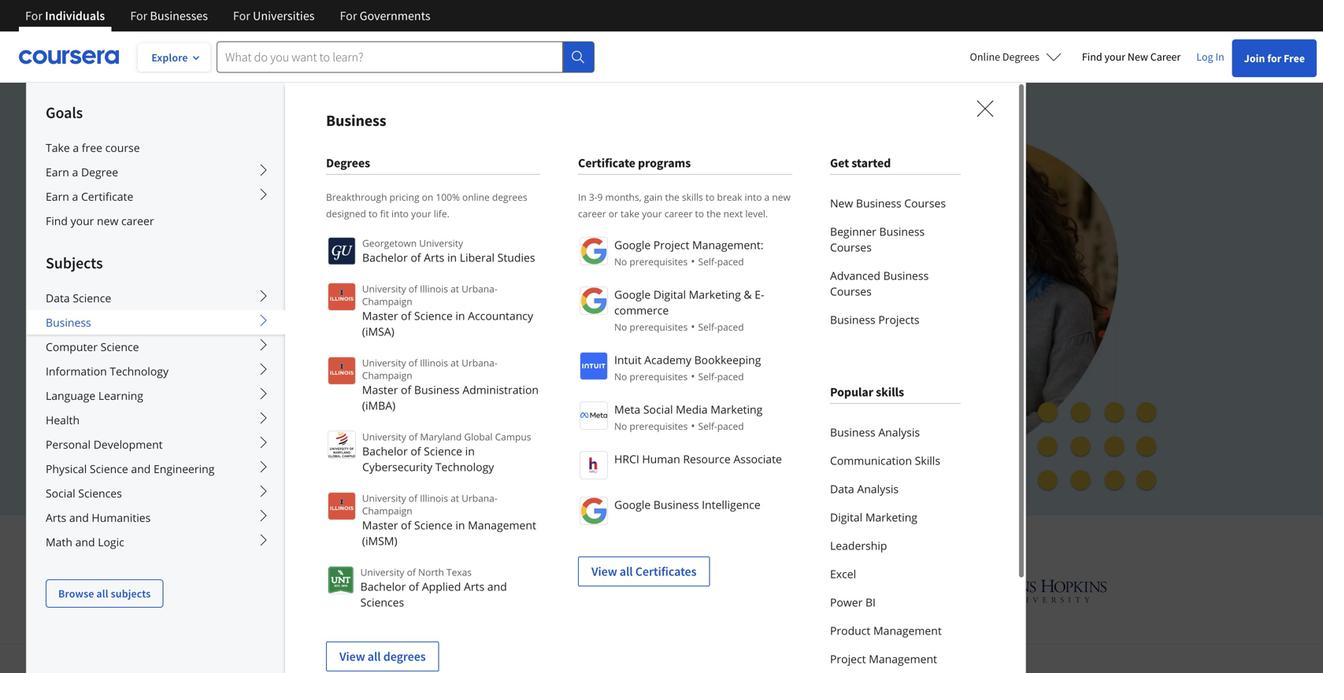 Task type: describe. For each thing, give the bounding box(es) containing it.
to left 'break'
[[706, 191, 715, 204]]

explore
[[151, 50, 188, 65]]

log in
[[1196, 50, 1224, 64]]

months,
[[605, 191, 642, 204]]

partnername logo image for google project management:
[[580, 237, 608, 265]]

degrees inside the view all degrees link
[[383, 649, 426, 665]]

google digital marketing & e- commerce no prerequisites • self-paced
[[614, 287, 764, 334]]

project management link
[[830, 645, 961, 673]]

partnername logo image for google digital marketing & e- commerce
[[580, 287, 608, 315]]

on inside breakthrough pricing on 100% online degrees designed to fit into your life.
[[422, 191, 433, 204]]

start
[[230, 389, 257, 405]]

view all degrees
[[339, 649, 426, 665]]

certificate programs list
[[578, 235, 792, 587]]

a for certificate
[[72, 189, 78, 204]]

google business intelligence link
[[578, 495, 792, 525]]

money-
[[343, 426, 384, 441]]

business inside the "beginner business courses"
[[879, 224, 925, 239]]

level.
[[745, 207, 768, 220]]

accountancy
[[468, 308, 533, 323]]

learn
[[346, 528, 397, 554]]

to inside breakthrough pricing on 100% online degrees designed to fit into your life.
[[369, 207, 378, 220]]

and inside university of north texas bachelor of applied arts and sciences
[[487, 579, 507, 594]]

technology inside university of maryland global campus bachelor of science in cybersecurity technology
[[435, 460, 494, 474]]

applied
[[422, 579, 461, 594]]

view all certificates
[[591, 564, 697, 580]]

popular
[[830, 384, 873, 400]]

for governments
[[340, 8, 430, 24]]

master for master of business administration (imba)
[[362, 382, 398, 397]]

information
[[46, 364, 107, 379]]

all for degrees
[[368, 649, 381, 665]]

world-
[[424, 221, 476, 245]]

university of illinois at urbana-champaign logo image for master of science in management (imsm)
[[328, 492, 356, 521]]

beginner
[[830, 224, 876, 239]]

business inside the advanced business courses
[[883, 268, 929, 283]]

courses,
[[519, 221, 586, 245]]

&
[[744, 287, 752, 302]]

programs—all
[[479, 249, 594, 272]]

a for free
[[73, 140, 79, 155]]

courses for beginner business courses
[[830, 240, 872, 255]]

digital inside google digital marketing & e- commerce no prerequisites • self-paced
[[654, 287, 686, 302]]

university of illinois at urbana-champaign image
[[216, 578, 339, 604]]

maryland
[[420, 430, 462, 443]]

take a free course
[[46, 140, 140, 155]]

champaign for master of science in management (imsm)
[[362, 504, 412, 517]]

view for view all certificates
[[591, 564, 617, 580]]

management:
[[692, 237, 764, 252]]

0 vertical spatial certificate
[[578, 155, 635, 171]]

management for product management
[[873, 623, 942, 638]]

no inside meta social media marketing no prerequisites • self-paced
[[614, 420, 627, 433]]

math and logic
[[46, 535, 124, 550]]

of inside georgetown university bachelor of arts in liberal studies
[[411, 250, 421, 265]]

free
[[82, 140, 102, 155]]

analysis for business analysis
[[878, 425, 920, 440]]

for
[[1267, 51, 1281, 65]]

administration
[[462, 382, 539, 397]]

get started list
[[830, 189, 961, 334]]

university inside georgetown university bachelor of arts in liberal studies
[[419, 237, 463, 250]]

marketing inside google digital marketing & e- commerce no prerequisites • self-paced
[[689, 287, 741, 302]]

get started
[[830, 155, 891, 171]]

online
[[462, 191, 490, 204]]

analysis for data analysis
[[857, 482, 899, 497]]

duke university image
[[390, 576, 463, 602]]

associate
[[734, 452, 782, 467]]

prerequisites inside google digital marketing & e- commerce no prerequisites • self-paced
[[630, 321, 688, 334]]

paced inside meta social media marketing no prerequisites • self-paced
[[717, 420, 744, 433]]

join for free
[[1244, 51, 1305, 65]]

university of michigan image
[[649, 569, 690, 613]]

personal development button
[[27, 432, 285, 457]]

your inside breakthrough pricing on 100% online degrees designed to fit into your life.
[[411, 207, 431, 220]]

to inside unlimited access to 7,000+ world-class courses, hands-on projects, and job-ready certificate programs—all included in your subscription
[[345, 221, 362, 245]]

hec paris image
[[852, 575, 907, 607]]

3-
[[589, 191, 597, 204]]

0 vertical spatial with
[[277, 426, 301, 441]]

hrci
[[614, 452, 639, 467]]

1 horizontal spatial skills
[[876, 384, 904, 400]]

online
[[970, 50, 1000, 64]]

new inside get started list
[[830, 196, 853, 211]]

urbana- for (imba)
[[462, 356, 497, 369]]

into for certificate programs
[[745, 191, 762, 204]]

free inside button
[[293, 389, 317, 405]]

take a free course link
[[27, 135, 285, 160]]

social inside 'dropdown button'
[[46, 486, 75, 501]]

no inside google digital marketing & e- commerce no prerequisites • self-paced
[[614, 321, 627, 334]]

day inside button
[[271, 389, 291, 405]]

0 vertical spatial in
[[1215, 50, 1224, 64]]

0 horizontal spatial degrees
[[326, 155, 370, 171]]

advanced business courses link
[[830, 261, 961, 306]]

media
[[676, 402, 708, 417]]

subjects
[[111, 587, 151, 601]]

all for subjects
[[96, 587, 108, 601]]

14-
[[304, 426, 320, 441]]

science inside data science popup button
[[73, 291, 111, 306]]

business button
[[27, 310, 285, 335]]

in inside unlimited access to 7,000+ world-class courses, hands-on projects, and job-ready certificate programs—all included in your subscription
[[672, 249, 687, 272]]

social sciences
[[46, 486, 122, 501]]

project management
[[830, 652, 937, 667]]

and inside math and logic dropdown button
[[75, 535, 95, 550]]

a inside in 3-9 months, gain the skills to break into a new career or take your career to the next level.
[[764, 191, 770, 204]]

degrees inside popup button
[[1002, 50, 1039, 64]]

business down advanced
[[830, 312, 876, 327]]

businesses
[[150, 8, 208, 24]]

1 horizontal spatial new
[[1128, 50, 1148, 64]]

hands-
[[591, 221, 646, 245]]

information technology
[[46, 364, 169, 379]]

all for certificates
[[620, 564, 633, 580]]

for for governments
[[340, 8, 357, 24]]

science inside university of illinois at urbana- champaign master of science in management (imsm)
[[414, 518, 453, 533]]

bachelor inside university of maryland global campus bachelor of science in cybersecurity technology
[[362, 444, 408, 459]]

browse
[[58, 587, 94, 601]]

business up the "beginner business courses"
[[856, 196, 901, 211]]

self- inside google digital marketing & e- commerce no prerequisites • self-paced
[[698, 321, 717, 334]]

science inside university of maryland global campus bachelor of science in cybersecurity technology
[[424, 444, 462, 459]]

academy
[[644, 352, 691, 367]]

champaign for master of science in accountancy (imsa)
[[362, 295, 412, 308]]

9
[[597, 191, 603, 204]]

science inside computer science dropdown button
[[101, 339, 139, 354]]

in inside university of illinois at urbana- champaign master of science in accountancy (imsa)
[[455, 308, 465, 323]]

a for degree
[[72, 165, 78, 180]]

partnername logo image for meta social media marketing
[[580, 402, 608, 430]]

goals
[[46, 103, 83, 122]]

at for (imba)
[[451, 356, 459, 369]]

certificate programs
[[578, 155, 691, 171]]

companies
[[711, 528, 807, 554]]

paced inside intuit academy bookkeeping no prerequisites • self-paced
[[717, 370, 744, 383]]

cybersecurity
[[362, 460, 432, 474]]

unlimited access to 7,000+ world-class courses, hands-on projects, and job-ready certificate programs—all included in your subscription
[[205, 221, 687, 300]]

university for master of business administration (imba)
[[362, 356, 406, 369]]

0 horizontal spatial the
[[665, 191, 679, 204]]

google for google project management:
[[614, 237, 651, 252]]

in inside georgetown university bachelor of arts in liberal studies
[[447, 250, 457, 265]]

management for project management
[[869, 652, 937, 667]]

for universities
[[233, 8, 315, 24]]

university for master of science in management (imsm)
[[362, 492, 406, 505]]

intuit
[[614, 352, 641, 367]]

beginner business courses link
[[830, 217, 961, 261]]

physical
[[46, 461, 87, 476]]

and down google business intelligence link
[[672, 528, 706, 554]]

prerequisites inside "google project management: no prerequisites • self-paced"
[[630, 255, 688, 268]]

take
[[621, 207, 639, 220]]

on inside unlimited access to 7,000+ world-class courses, hands-on projects, and job-ready certificate programs—all included in your subscription
[[646, 221, 667, 245]]

view all degrees link
[[326, 642, 439, 672]]

What do you want to learn? text field
[[217, 41, 563, 73]]

and inside physical science and engineering popup button
[[131, 461, 151, 476]]

university for master of science in accountancy (imsa)
[[362, 282, 406, 295]]

management inside university of illinois at urbana- champaign master of science in management (imsm)
[[468, 518, 536, 533]]

7-
[[260, 389, 271, 405]]

paced inside google digital marketing & e- commerce no prerequisites • self-paced
[[717, 321, 744, 334]]

certificate inside dropdown button
[[81, 189, 133, 204]]

computer
[[46, 339, 98, 354]]

career inside explore menu element
[[121, 213, 154, 228]]

• inside meta social media marketing no prerequisites • self-paced
[[691, 418, 695, 433]]

business projects link
[[830, 306, 961, 334]]

partnername logo image inside hrci human resource associate link
[[580, 451, 608, 480]]

earn for earn a degree
[[46, 165, 69, 180]]

degrees inside breakthrough pricing on 100% online degrees designed to fit into your life.
[[492, 191, 527, 204]]

/year
[[245, 426, 274, 441]]

logic
[[98, 535, 124, 550]]

leadership link
[[830, 532, 961, 560]]

google image
[[513, 576, 599, 606]]

marketing inside meta social media marketing no prerequisites • self-paced
[[711, 402, 763, 417]]

marketing inside the 'popular skills' list
[[865, 510, 917, 525]]

start 7-day free trial
[[230, 389, 345, 405]]

arts and humanities
[[46, 510, 151, 525]]

business inside popup button
[[46, 315, 91, 330]]

earn a certificate button
[[27, 184, 285, 209]]

business up coursera plus 'image'
[[326, 111, 386, 130]]

johns hopkins university image
[[958, 576, 1107, 606]]

your left career on the right of page
[[1104, 50, 1125, 64]]

started
[[852, 155, 891, 171]]

sciences inside the social sciences 'dropdown button'
[[78, 486, 122, 501]]

no inside "google project management: no prerequisites • self-paced"
[[614, 255, 627, 268]]

master for master of science in accountancy (imsa)
[[362, 308, 398, 323]]

coursera image
[[19, 44, 119, 70]]

computer science
[[46, 339, 139, 354]]

get
[[830, 155, 849, 171]]

science inside university of illinois at urbana- champaign master of science in accountancy (imsa)
[[414, 308, 453, 323]]

arts inside dropdown button
[[46, 510, 66, 525]]



Task type: vqa. For each thing, say whether or not it's contained in the screenshot.
at within the University Of Illinois At Urbana- Champaign Master Of Business Administration (Imba)
yes



Task type: locate. For each thing, give the bounding box(es) containing it.
university for bachelor of applied arts and sciences
[[360, 566, 404, 579]]

1 vertical spatial degrees
[[383, 649, 426, 665]]

subjects
[[46, 253, 103, 273]]

hrci human resource associate
[[614, 452, 782, 467]]

1 university of illinois at urbana-champaign logo image from the top
[[328, 283, 356, 311]]

5 partnername logo image from the top
[[580, 451, 608, 480]]

master inside university of illinois at urbana- champaign master of business administration (imba)
[[362, 382, 398, 397]]

for left the businesses at the left top of the page
[[130, 8, 147, 24]]

arts inside georgetown university bachelor of arts in liberal studies
[[424, 250, 444, 265]]

2 partnername logo image from the top
[[580, 287, 608, 315]]

new inside explore menu element
[[97, 213, 118, 228]]

1 vertical spatial data
[[830, 482, 854, 497]]

free right for
[[1284, 51, 1305, 65]]

2 vertical spatial arts
[[464, 579, 484, 594]]

0 horizontal spatial in
[[578, 191, 586, 204]]

find left career on the right of page
[[1082, 50, 1102, 64]]

marketing left &
[[689, 287, 741, 302]]

guarantee
[[413, 426, 470, 441]]

information technology button
[[27, 359, 285, 384]]

your inside explore menu element
[[71, 213, 94, 228]]

university of illinois at urbana-champaign logo image up learn
[[328, 492, 356, 521]]

sciences up the view all degrees link
[[360, 595, 404, 610]]

new down 'earn a certificate'
[[97, 213, 118, 228]]

in down global
[[465, 444, 475, 459]]

champaign up (imba)
[[362, 369, 412, 382]]

paced up resource
[[717, 420, 744, 433]]

campus
[[495, 430, 531, 443]]

skills left 'break'
[[682, 191, 703, 204]]

learn from 275+ leading universities and companies with coursera plus
[[346, 528, 977, 554]]

0 horizontal spatial social
[[46, 486, 75, 501]]

university of illinois at urbana- champaign master of science in accountancy (imsa)
[[362, 282, 533, 339]]

2 vertical spatial urbana-
[[462, 492, 497, 505]]

0 vertical spatial day
[[271, 389, 291, 405]]

illinois inside university of illinois at urbana- champaign master of science in accountancy (imsa)
[[420, 282, 448, 295]]

in inside university of maryland global campus bachelor of science in cybersecurity technology
[[465, 444, 475, 459]]

4 paced from the top
[[717, 420, 744, 433]]

liberal
[[460, 250, 495, 265]]

technology down global
[[435, 460, 494, 474]]

1 vertical spatial master
[[362, 382, 398, 397]]

urbana-
[[462, 282, 497, 295], [462, 356, 497, 369], [462, 492, 497, 505]]

georgetown university logo image
[[328, 237, 356, 265]]

• inside intuit academy bookkeeping no prerequisites • self-paced
[[691, 369, 695, 384]]

0 vertical spatial degrees
[[492, 191, 527, 204]]

and down social sciences
[[69, 510, 89, 525]]

2 master from the top
[[362, 382, 398, 397]]

coursera
[[855, 528, 935, 554]]

all inside the certificate programs list
[[620, 564, 633, 580]]

and down the 275+
[[487, 579, 507, 594]]

0 horizontal spatial free
[[293, 389, 317, 405]]

bi
[[865, 595, 876, 610]]

business inside 'link'
[[830, 425, 876, 440]]

0 vertical spatial earn
[[46, 165, 69, 180]]

physical science and engineering button
[[27, 457, 285, 481]]

business analysis link
[[830, 418, 961, 447]]

1 horizontal spatial into
[[745, 191, 762, 204]]

urbana- for management
[[462, 492, 497, 505]]

a down earn a degree at left top
[[72, 189, 78, 204]]

3 no from the top
[[614, 370, 627, 383]]

self- down management: in the top of the page
[[698, 255, 717, 268]]

at up the 275+
[[451, 492, 459, 505]]

data down subjects
[[46, 291, 70, 306]]

at for accountancy
[[451, 282, 459, 295]]

new left career on the right of page
[[1128, 50, 1148, 64]]

master inside university of illinois at urbana- champaign master of science in accountancy (imsa)
[[362, 308, 398, 323]]

1 horizontal spatial digital
[[830, 510, 863, 525]]

courses inside the "beginner business courses"
[[830, 240, 872, 255]]

advanced
[[830, 268, 880, 283]]

2 for from the left
[[130, 8, 147, 24]]

and left logic
[[75, 535, 95, 550]]

prerequisites down academy
[[630, 370, 688, 383]]

1 vertical spatial bachelor
[[362, 444, 408, 459]]

university of illinois at urbana-champaign logo image for master of science in accountancy (imsa)
[[328, 283, 356, 311]]

3 google from the top
[[614, 497, 651, 512]]

a left free
[[73, 140, 79, 155]]

2 university of illinois at urbana-champaign logo image from the top
[[328, 357, 356, 385]]

for left universities
[[233, 8, 250, 24]]

university down (imsa)
[[362, 356, 406, 369]]

0 vertical spatial analysis
[[878, 425, 920, 440]]

business up learn from 275+ leading universities and companies with coursera plus
[[654, 497, 699, 512]]

1 vertical spatial into
[[391, 207, 409, 220]]

to left next
[[695, 207, 704, 220]]

illinois up from
[[420, 492, 448, 505]]

1 vertical spatial the
[[707, 207, 721, 220]]

skills
[[915, 453, 940, 468]]

data inside 'link'
[[830, 482, 854, 497]]

2 • from the top
[[691, 319, 695, 334]]

bachelor up cybersecurity
[[362, 444, 408, 459]]

view down university of north texas logo
[[339, 649, 365, 665]]

0 vertical spatial courses
[[904, 196, 946, 211]]

health
[[46, 413, 80, 428]]

master up (imsa)
[[362, 308, 398, 323]]

hrci human resource associate link
[[578, 450, 792, 480]]

business inside the certificate programs list
[[654, 497, 699, 512]]

master up (imsm)
[[362, 518, 398, 533]]

popular skills
[[830, 384, 904, 400]]

university down ready
[[362, 282, 406, 295]]

coursera plus image
[[205, 148, 445, 171]]

1 horizontal spatial free
[[1284, 51, 1305, 65]]

university inside university of illinois at urbana- champaign master of business administration (imba)
[[362, 356, 406, 369]]

0 vertical spatial illinois
[[420, 282, 448, 295]]

bachelor down georgetown
[[362, 250, 408, 265]]

prerequisites
[[630, 255, 688, 268], [630, 321, 688, 334], [630, 370, 688, 383], [630, 420, 688, 433]]

champaign for master of business administration (imba)
[[362, 369, 412, 382]]

e-
[[755, 287, 764, 302]]

skills
[[682, 191, 703, 204], [876, 384, 904, 400]]

beginner business courses
[[830, 224, 925, 255]]

3 urbana- from the top
[[462, 492, 497, 505]]

4 • from the top
[[691, 418, 695, 433]]

2 urbana- from the top
[[462, 356, 497, 369]]

online degrees
[[970, 50, 1039, 64]]

certificate up '9'
[[578, 155, 635, 171]]

data for data analysis
[[830, 482, 854, 497]]

banner navigation
[[13, 0, 443, 32]]

in
[[672, 249, 687, 272], [447, 250, 457, 265], [455, 308, 465, 323], [465, 444, 475, 459], [455, 518, 465, 533]]

1 vertical spatial on
[[646, 221, 667, 245]]

all inside degrees list
[[368, 649, 381, 665]]

science up information technology
[[101, 339, 139, 354]]

job-
[[314, 249, 345, 272]]

in down "world-" at the top
[[447, 250, 457, 265]]

0 vertical spatial google
[[614, 237, 651, 252]]

1 horizontal spatial career
[[578, 207, 606, 220]]

earn for earn a certificate
[[46, 189, 69, 204]]

2 horizontal spatial all
[[620, 564, 633, 580]]

1 google from the top
[[614, 237, 651, 252]]

find inside explore menu element
[[46, 213, 68, 228]]

resource
[[683, 452, 731, 467]]

self- inside intuit academy bookkeeping no prerequisites • self-paced
[[698, 370, 717, 383]]

your inside unlimited access to 7,000+ world-class courses, hands-on projects, and job-ready certificate programs—all included in your subscription
[[205, 276, 242, 300]]

technology inside dropdown button
[[110, 364, 169, 379]]

no inside intuit academy bookkeeping no prerequisites • self-paced
[[614, 370, 627, 383]]

2 vertical spatial google
[[614, 497, 651, 512]]

degrees up breakthrough
[[326, 155, 370, 171]]

urbana- inside university of illinois at urbana- champaign master of science in accountancy (imsa)
[[462, 282, 497, 295]]

management inside the product management link
[[873, 623, 942, 638]]

power bi
[[830, 595, 876, 610]]

0 vertical spatial at
[[451, 282, 459, 295]]

1 horizontal spatial social
[[643, 402, 673, 417]]

computer science button
[[27, 335, 285, 359]]

learning
[[98, 388, 143, 403]]

university of north texas logo image
[[328, 566, 354, 595]]

3 paced from the top
[[717, 370, 744, 383]]

management inside project management link
[[869, 652, 937, 667]]

0 horizontal spatial digital
[[654, 287, 686, 302]]

0 horizontal spatial all
[[96, 587, 108, 601]]

0 horizontal spatial with
[[277, 426, 301, 441]]

anytime
[[309, 353, 355, 368]]

paced down management: in the top of the page
[[717, 255, 744, 268]]

1 vertical spatial new
[[830, 196, 853, 211]]

university of illinois at urbana-champaign logo image
[[328, 283, 356, 311], [328, 357, 356, 385], [328, 492, 356, 521]]

business down "beginner business courses" link
[[883, 268, 929, 283]]

1 urbana- from the top
[[462, 282, 497, 295]]

google up commerce on the top
[[614, 287, 651, 302]]

and up subscription at the top of the page
[[278, 249, 309, 272]]

personal
[[46, 437, 91, 452]]

/year with 14-day money-back guarantee link
[[205, 425, 470, 442]]

None search field
[[217, 41, 595, 73]]

2 illinois from the top
[[420, 356, 448, 369]]

3 self- from the top
[[698, 370, 717, 383]]

4 no from the top
[[614, 420, 627, 433]]

2 vertical spatial at
[[451, 492, 459, 505]]

• inside google digital marketing & e- commerce no prerequisites • self-paced
[[691, 319, 695, 334]]

3 • from the top
[[691, 369, 695, 384]]

university inside university of north texas bachelor of applied arts and sciences
[[360, 566, 404, 579]]

no down meta
[[614, 420, 627, 433]]

partnername logo image inside google business intelligence link
[[580, 497, 608, 525]]

2 prerequisites from the top
[[630, 321, 688, 334]]

new business courses
[[830, 196, 946, 211]]

start 7-day free trial button
[[205, 378, 370, 416]]

1 vertical spatial google
[[614, 287, 651, 302]]

in right from
[[455, 518, 465, 533]]

find your new career link
[[1074, 47, 1189, 67]]

google inside "google project management: no prerequisites • self-paced"
[[614, 237, 651, 252]]

3 at from the top
[[451, 492, 459, 505]]

0 vertical spatial the
[[665, 191, 679, 204]]

2 vertical spatial bachelor
[[360, 579, 406, 594]]

business down new business courses link
[[879, 224, 925, 239]]

skills inside in 3-9 months, gain the skills to break into a new career or take your career to the next level.
[[682, 191, 703, 204]]

analysis up the digital marketing
[[857, 482, 899, 497]]

0 vertical spatial find
[[1082, 50, 1102, 64]]

0 vertical spatial into
[[745, 191, 762, 204]]

find for find your new career
[[1082, 50, 1102, 64]]

fit
[[380, 207, 389, 220]]

1 horizontal spatial the
[[707, 207, 721, 220]]

new up beginner
[[830, 196, 853, 211]]

social inside meta social media marketing no prerequisites • self-paced
[[643, 402, 673, 417]]

1 vertical spatial sciences
[[360, 595, 404, 610]]

digital up leadership
[[830, 510, 863, 525]]

the left next
[[707, 207, 721, 220]]

2 horizontal spatial arts
[[464, 579, 484, 594]]

university for bachelor of science in cybersecurity technology
[[362, 430, 406, 443]]

advanced business courses
[[830, 268, 929, 299]]

a up the level.
[[764, 191, 770, 204]]

0 horizontal spatial project
[[654, 237, 689, 252]]

2 google from the top
[[614, 287, 651, 302]]

governments
[[360, 8, 430, 24]]

for for businesses
[[130, 8, 147, 24]]

1 earn from the top
[[46, 165, 69, 180]]

career up "google project management: no prerequisites • self-paced"
[[664, 207, 693, 220]]

university of illinois at urbana-champaign logo image down job-
[[328, 283, 356, 311]]

data down the communication on the bottom right of the page
[[830, 482, 854, 497]]

2 vertical spatial illinois
[[420, 492, 448, 505]]

4 for from the left
[[340, 8, 357, 24]]

1 vertical spatial certificate
[[81, 189, 133, 204]]

1 vertical spatial courses
[[830, 240, 872, 255]]

digital marketing
[[830, 510, 917, 525]]

(imsa)
[[362, 324, 394, 339]]

0 vertical spatial champaign
[[362, 295, 412, 308]]

into for degrees
[[391, 207, 409, 220]]

data inside popup button
[[46, 291, 70, 306]]

3 for from the left
[[233, 8, 250, 24]]

1 horizontal spatial data
[[830, 482, 854, 497]]

at inside university of illinois at urbana- champaign master of science in management (imsm)
[[451, 492, 459, 505]]

4 self- from the top
[[698, 420, 717, 433]]

• up academy
[[691, 319, 695, 334]]

find for find your new career
[[46, 213, 68, 228]]

0 vertical spatial digital
[[654, 287, 686, 302]]

designed
[[326, 207, 366, 220]]

illinois for (imba)
[[420, 356, 448, 369]]

product management link
[[830, 617, 961, 645]]

prerequisites down commerce on the top
[[630, 321, 688, 334]]

with up the excel
[[812, 528, 850, 554]]

unlimited
[[205, 221, 284, 245]]

1 illinois from the top
[[420, 282, 448, 295]]

0 horizontal spatial career
[[121, 213, 154, 228]]

0 vertical spatial project
[[654, 237, 689, 252]]

no
[[614, 255, 627, 268], [614, 321, 627, 334], [614, 370, 627, 383], [614, 420, 627, 433]]

certificates
[[635, 564, 697, 580]]

in inside in 3-9 months, gain the skills to break into a new career or take your career to the next level.
[[578, 191, 586, 204]]

google up universities
[[614, 497, 651, 512]]

popular skills list
[[830, 418, 961, 673]]

bachelor inside georgetown university bachelor of arts in liberal studies
[[362, 250, 408, 265]]

social down the physical
[[46, 486, 75, 501]]

university of illinois at urbana-champaign logo image for master of business administration (imba)
[[328, 357, 356, 385]]

prerequisites inside meta social media marketing no prerequisites • self-paced
[[630, 420, 688, 433]]

university of illinois at urbana-champaign logo image up trial
[[328, 357, 356, 385]]

champaign up (imsa)
[[362, 295, 412, 308]]

paced up bookkeeping
[[717, 321, 744, 334]]

into inside in 3-9 months, gain the skills to break into a new career or take your career to the next level.
[[745, 191, 762, 204]]

to down the designed
[[345, 221, 362, 245]]

1 horizontal spatial day
[[320, 426, 340, 441]]

3 champaign from the top
[[362, 504, 412, 517]]

1 vertical spatial at
[[451, 356, 459, 369]]

university of illinois at urbana- champaign master of science in management (imsm)
[[362, 492, 536, 549]]

power
[[830, 595, 863, 610]]

bachelor
[[362, 250, 408, 265], [362, 444, 408, 459], [360, 579, 406, 594]]

earn a degree button
[[27, 160, 285, 184]]

new inside in 3-9 months, gain the skills to break into a new career or take your career to the next level.
[[772, 191, 791, 204]]

new business courses link
[[830, 189, 961, 217]]

3 partnername logo image from the top
[[580, 352, 608, 380]]

analysis inside 'link'
[[857, 482, 899, 497]]

3 illinois from the top
[[420, 492, 448, 505]]

leadership
[[830, 538, 887, 553]]

0 horizontal spatial technology
[[110, 364, 169, 379]]

paced inside "google project management: no prerequisites • self-paced"
[[717, 255, 744, 268]]

courses for advanced business courses
[[830, 284, 872, 299]]

arts
[[424, 250, 444, 265], [46, 510, 66, 525], [464, 579, 484, 594]]

science down maryland
[[424, 444, 462, 459]]

master up (imba)
[[362, 382, 398, 397]]

1 horizontal spatial degrees
[[492, 191, 527, 204]]

0 vertical spatial new
[[1128, 50, 1148, 64]]

0 horizontal spatial skills
[[682, 191, 703, 204]]

view inside the certificate programs list
[[591, 564, 617, 580]]

to
[[706, 191, 715, 204], [369, 207, 378, 220], [695, 207, 704, 220], [345, 221, 362, 245]]

certificate
[[395, 249, 475, 272]]

4 partnername logo image from the top
[[580, 402, 608, 430]]

arts up the math
[[46, 510, 66, 525]]

4 prerequisites from the top
[[630, 420, 688, 433]]

1 vertical spatial digital
[[830, 510, 863, 525]]

1 horizontal spatial arts
[[424, 250, 444, 265]]

north
[[418, 566, 444, 579]]

urbana- inside university of illinois at urbana- champaign master of science in management (imsm)
[[462, 492, 497, 505]]

university inside university of illinois at urbana- champaign master of science in management (imsm)
[[362, 492, 406, 505]]

earn down take
[[46, 165, 69, 180]]

self- down the media
[[698, 420, 717, 433]]

university down life. at left
[[419, 237, 463, 250]]

view down universities
[[591, 564, 617, 580]]

university of illinois at urbana- champaign master of business administration (imba)
[[362, 356, 539, 413]]

champaign inside university of illinois at urbana- champaign master of science in management (imsm)
[[362, 504, 412, 517]]

project inside project management link
[[830, 652, 866, 667]]

courses for new business courses
[[904, 196, 946, 211]]

0 horizontal spatial new
[[97, 213, 118, 228]]

1 at from the top
[[451, 282, 459, 295]]

illinois down the certificate
[[420, 282, 448, 295]]

0 vertical spatial management
[[468, 518, 536, 533]]

log in link
[[1189, 47, 1232, 66]]

1 no from the top
[[614, 255, 627, 268]]

at down university of illinois at urbana- champaign master of science in accountancy (imsa)
[[451, 356, 459, 369]]

1 champaign from the top
[[362, 295, 412, 308]]

new right 'break'
[[772, 191, 791, 204]]

courses down beginner
[[830, 240, 872, 255]]

1 vertical spatial with
[[812, 528, 850, 554]]

2 vertical spatial marketing
[[865, 510, 917, 525]]

sciences up arts and humanities in the left bottom of the page
[[78, 486, 122, 501]]

degrees down "duke university" image
[[383, 649, 426, 665]]

1 vertical spatial management
[[873, 623, 942, 638]]

business analysis
[[830, 425, 920, 440]]

group
[[26, 82, 1026, 673]]

and inside arts and humanities dropdown button
[[69, 510, 89, 525]]

business inside university of illinois at urbana- champaign master of business administration (imba)
[[414, 382, 460, 397]]

master for master of science in management (imsm)
[[362, 518, 398, 533]]

into inside breakthrough pricing on 100% online degrees designed to fit into your life.
[[391, 207, 409, 220]]

for for individuals
[[25, 8, 42, 24]]

science inside physical science and engineering popup button
[[90, 461, 128, 476]]

1 horizontal spatial view
[[591, 564, 617, 580]]

analysis inside 'link'
[[878, 425, 920, 440]]

6 partnername logo image from the top
[[580, 497, 608, 525]]

1 horizontal spatial all
[[368, 649, 381, 665]]

day left money-
[[320, 426, 340, 441]]

project down product in the bottom of the page
[[830, 652, 866, 667]]

100%
[[436, 191, 460, 204]]

digital inside the 'popular skills' list
[[830, 510, 863, 525]]

at for management
[[451, 492, 459, 505]]

1 self- from the top
[[698, 255, 717, 268]]

0 horizontal spatial find
[[46, 213, 68, 228]]

human
[[642, 452, 680, 467]]

log
[[1196, 50, 1213, 64]]

illinois down university of illinois at urbana- champaign master of science in accountancy (imsa)
[[420, 356, 448, 369]]

1 horizontal spatial in
[[1215, 50, 1224, 64]]

for for universities
[[233, 8, 250, 24]]

1 • from the top
[[691, 254, 695, 269]]

2 vertical spatial courses
[[830, 284, 872, 299]]

ready
[[345, 249, 391, 272]]

2 vertical spatial all
[[368, 649, 381, 665]]

1 horizontal spatial sciences
[[360, 595, 404, 610]]

arts inside university of north texas bachelor of applied arts and sciences
[[464, 579, 484, 594]]

illinois for accountancy
[[420, 282, 448, 295]]

marketing right the media
[[711, 402, 763, 417]]

degrees list
[[326, 235, 540, 672]]

2 vertical spatial management
[[869, 652, 937, 667]]

0 horizontal spatial into
[[391, 207, 409, 220]]

google down take
[[614, 237, 651, 252]]

personal development
[[46, 437, 163, 452]]

1 horizontal spatial find
[[1082, 50, 1102, 64]]

urbana- for accountancy
[[462, 282, 497, 295]]

partnername logo image for intuit academy bookkeeping
[[580, 352, 608, 380]]

2 earn from the top
[[46, 189, 69, 204]]

1 horizontal spatial certificate
[[578, 155, 635, 171]]

1 vertical spatial skills
[[876, 384, 904, 400]]

1 for from the left
[[25, 8, 42, 24]]

1 paced from the top
[[717, 255, 744, 268]]

2 horizontal spatial career
[[664, 207, 693, 220]]

• inside "google project management: no prerequisites • self-paced"
[[691, 254, 695, 269]]

self- inside meta social media marketing no prerequisites • self-paced
[[698, 420, 717, 433]]

1 vertical spatial earn
[[46, 189, 69, 204]]

at down the certificate
[[451, 282, 459, 295]]

degrees right online
[[1002, 50, 1039, 64]]

and inside unlimited access to 7,000+ world-class courses, hands-on projects, and job-ready certificate programs—all included in your subscription
[[278, 249, 309, 272]]

urbana- up administration
[[462, 356, 497, 369]]

in left accountancy
[[455, 308, 465, 323]]

self- up bookkeeping
[[698, 321, 717, 334]]

business up guarantee
[[414, 382, 460, 397]]

view for view all degrees
[[339, 649, 365, 665]]

group containing goals
[[26, 82, 1026, 673]]

illinois for management
[[420, 492, 448, 505]]

1 vertical spatial arts
[[46, 510, 66, 525]]

0 vertical spatial master
[[362, 308, 398, 323]]

self- inside "google project management: no prerequisites • self-paced"
[[698, 255, 717, 268]]

leading
[[498, 528, 562, 554]]

1 vertical spatial in
[[578, 191, 586, 204]]

google inside google digital marketing & e- commerce no prerequisites • self-paced
[[614, 287, 651, 302]]

arts down "world-" at the top
[[424, 250, 444, 265]]

online degrees button
[[957, 39, 1074, 74]]

no down hands-
[[614, 255, 627, 268]]

find
[[1082, 50, 1102, 64], [46, 213, 68, 228]]

all inside button
[[96, 587, 108, 601]]

3 university of illinois at urbana-champaign logo image from the top
[[328, 492, 356, 521]]

sciences inside university of north texas bachelor of applied arts and sciences
[[360, 595, 404, 610]]

1 horizontal spatial technology
[[435, 460, 494, 474]]

1 vertical spatial marketing
[[711, 402, 763, 417]]

partnername logo image
[[580, 237, 608, 265], [580, 287, 608, 315], [580, 352, 608, 380], [580, 402, 608, 430], [580, 451, 608, 480], [580, 497, 608, 525]]

data science
[[46, 291, 111, 306]]

language
[[46, 388, 95, 403]]

science down the certificate
[[414, 308, 453, 323]]

university down cybersecurity
[[362, 492, 406, 505]]

1 horizontal spatial with
[[812, 528, 850, 554]]

0 vertical spatial sciences
[[78, 486, 122, 501]]

at inside university of illinois at urbana- champaign master of science in accountancy (imsa)
[[451, 282, 459, 295]]

no down commerce on the top
[[614, 321, 627, 334]]

a left degree on the left
[[72, 165, 78, 180]]

1 prerequisites from the top
[[630, 255, 688, 268]]

illinois inside university of illinois at urbana- champaign master of science in management (imsm)
[[420, 492, 448, 505]]

university inside university of maryland global campus bachelor of science in cybersecurity technology
[[362, 430, 406, 443]]

(imba)
[[362, 398, 396, 413]]

universities
[[253, 8, 315, 24]]

physical science and engineering
[[46, 461, 215, 476]]

sciences
[[78, 486, 122, 501], [360, 595, 404, 610]]

1 master from the top
[[362, 308, 398, 323]]

on left the 100%
[[422, 191, 433, 204]]

data for data science
[[46, 291, 70, 306]]

• down management: in the top of the page
[[691, 254, 695, 269]]

1 vertical spatial degrees
[[326, 155, 370, 171]]

2 champaign from the top
[[362, 369, 412, 382]]

2 no from the top
[[614, 321, 627, 334]]

master inside university of illinois at urbana- champaign master of science in management (imsm)
[[362, 518, 398, 533]]

3 prerequisites from the top
[[630, 370, 688, 383]]

2 paced from the top
[[717, 321, 744, 334]]

prerequisites inside intuit academy bookkeeping no prerequisites • self-paced
[[630, 370, 688, 383]]

university down (imsm)
[[360, 566, 404, 579]]

analysis up communication skills link
[[878, 425, 920, 440]]

1 horizontal spatial project
[[830, 652, 866, 667]]

explore button
[[138, 43, 210, 72]]

0 vertical spatial free
[[1284, 51, 1305, 65]]

1 vertical spatial free
[[293, 389, 317, 405]]

1 vertical spatial champaign
[[362, 369, 412, 382]]

pricing
[[389, 191, 419, 204]]

meta
[[614, 402, 640, 417]]

university inside university of illinois at urbana- champaign master of science in accountancy (imsa)
[[362, 282, 406, 295]]

product
[[830, 623, 871, 638]]

0 vertical spatial degrees
[[1002, 50, 1039, 64]]

2 at from the top
[[451, 356, 459, 369]]

bachelor inside university of north texas bachelor of applied arts and sciences
[[360, 579, 406, 594]]

0 vertical spatial skills
[[682, 191, 703, 204]]

your inside in 3-9 months, gain the skills to break into a new career or take your career to the next level.
[[642, 207, 662, 220]]

0 horizontal spatial day
[[271, 389, 291, 405]]

gain
[[644, 191, 663, 204]]

paced
[[717, 255, 744, 268], [717, 321, 744, 334], [717, 370, 744, 383], [717, 420, 744, 433]]

your left life. at left
[[411, 207, 431, 220]]

(imsm)
[[362, 534, 397, 549]]

0 vertical spatial bachelor
[[362, 250, 408, 265]]

project inside "google project management: no prerequisites • self-paced"
[[654, 237, 689, 252]]

2 vertical spatial master
[[362, 518, 398, 533]]

2 self- from the top
[[698, 321, 717, 334]]

1 vertical spatial technology
[[435, 460, 494, 474]]

university of maryland global campus logo image
[[328, 431, 356, 459]]

in inside university of illinois at urbana- champaign master of science in management (imsm)
[[455, 518, 465, 533]]

3 master from the top
[[362, 518, 398, 533]]

275+
[[450, 528, 493, 554]]

1 partnername logo image from the top
[[580, 237, 608, 265]]

0 vertical spatial marketing
[[689, 287, 741, 302]]

explore menu element
[[27, 83, 285, 608]]

google for google digital marketing & e- commerce
[[614, 287, 651, 302]]

join for free link
[[1232, 39, 1317, 77]]

0 vertical spatial new
[[772, 191, 791, 204]]

• down academy
[[691, 369, 695, 384]]



